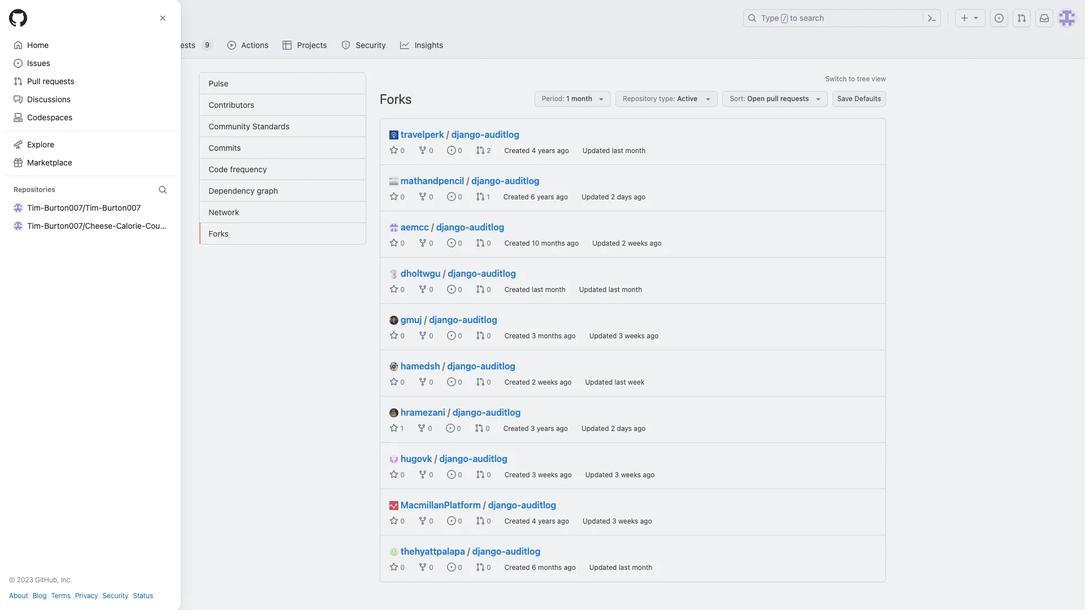 Task type: locate. For each thing, give the bounding box(es) containing it.
updated for mathandpencil
[[582, 193, 609, 201]]

django-auditlog link for thehyattpalapa
[[472, 546, 540, 557]]

django- for hramezani
[[453, 407, 486, 418]]

0 vertical spatial 1 link
[[476, 192, 490, 201]]

active
[[677, 94, 697, 103]]

6 issue opened image from the top
[[447, 563, 456, 572]]

auditlog
[[137, 13, 168, 23], [485, 129, 519, 140], [505, 176, 540, 186], [469, 222, 504, 232], [481, 268, 516, 279], [462, 315, 497, 325], [481, 361, 515, 371], [486, 407, 521, 418], [473, 454, 507, 464], [521, 500, 556, 510], [506, 546, 540, 557]]

2 tim- from the top
[[27, 221, 44, 231]]

git pull request image for hamedsh
[[476, 377, 485, 387]]

1 vertical spatial to
[[849, 75, 855, 83]]

security right shield icon
[[356, 40, 386, 50]]

1 horizontal spatial security link
[[337, 37, 391, 54]]

5 issue opened image from the top
[[447, 517, 456, 526]]

hugovk
[[401, 454, 432, 464]]

created 6 years ago
[[503, 193, 568, 201]]

updated for dholtwgu
[[579, 285, 607, 294]]

1 issue opened image from the top
[[447, 146, 456, 155]]

django- right the gmuj in the bottom of the page
[[429, 315, 462, 325]]

gmuj link
[[389, 313, 422, 327]]

1 vertical spatial requests
[[43, 76, 74, 86]]

@hugovk image
[[389, 455, 398, 464]]

code down "commits"
[[209, 164, 228, 174]]

repo forked image down the gmuj in the bottom of the page
[[418, 331, 427, 340]]

repo forked image
[[418, 192, 427, 201], [417, 424, 426, 433], [418, 470, 427, 479], [418, 517, 427, 526]]

star image down @aemcc icon
[[389, 238, 398, 248]]

3 star image from the top
[[389, 285, 398, 294]]

1 link
[[476, 192, 490, 201], [389, 424, 403, 433]]

updated last month for dholtwgu
[[579, 285, 642, 294]]

0 vertical spatial updated 2 days ago
[[582, 193, 646, 201]]

4 up the created 6 years ago
[[532, 146, 536, 155]]

0 horizontal spatial 1
[[398, 424, 403, 433]]

switch to tree view link
[[825, 75, 886, 83]]

0 vertical spatial security
[[356, 40, 386, 50]]

command palette image
[[927, 14, 936, 23]]

django- up created 6 months ago
[[472, 546, 506, 557]]

2 link
[[476, 146, 491, 155]]

/ right hramezani
[[448, 407, 450, 418]]

4 star image from the top
[[389, 470, 398, 479]]

security
[[356, 40, 386, 50], [102, 592, 128, 600]]

2 vertical spatial updated last month
[[589, 563, 652, 572]]

1 vertical spatial code
[[209, 164, 228, 174]]

table image
[[283, 41, 292, 50]]

4 issue opened image from the top
[[447, 470, 456, 479]]

© 2023 github, inc.
[[9, 576, 72, 584]]

10
[[532, 239, 539, 248]]

4 star image from the top
[[389, 331, 398, 340]]

days down updated last week
[[617, 424, 632, 433]]

0 vertical spatial forks
[[380, 91, 412, 107]]

django- right hamedsh
[[447, 361, 481, 371]]

code inside code frequency link
[[209, 164, 228, 174]]

/ for aemcc
[[431, 222, 434, 232]]

3 star image from the top
[[389, 424, 398, 433]]

status
[[133, 592, 153, 600]]

repo forked image down dholtwgu
[[418, 285, 427, 294]]

0 vertical spatial updated 3 weeks ago
[[589, 332, 659, 340]]

security link
[[337, 37, 391, 54], [102, 591, 128, 601]]

0 for travelperk issue opened icon
[[456, 146, 462, 155]]

pulse
[[209, 79, 228, 88]]

created 2 weeks ago
[[505, 378, 572, 387]]

1 git pull request image from the top
[[476, 192, 485, 201]]

1 link down "2" link
[[476, 192, 490, 201]]

django- down "2" link
[[471, 176, 505, 186]]

star image for dholtwgu
[[389, 285, 398, 294]]

years up the created 6 years ago
[[538, 146, 555, 155]]

1 vertical spatial updated 3 weeks ago
[[585, 471, 655, 479]]

repo forked image down the hugovk on the bottom
[[418, 470, 427, 479]]

travelperk
[[401, 129, 444, 140]]

forks down network
[[209, 229, 229, 238]]

1 vertical spatial created 4 years ago
[[505, 517, 569, 526]]

repo forked image down thehyattpalapa link
[[418, 563, 427, 572]]

years for travelperk
[[538, 146, 555, 155]]

/ right thehyattpalapa
[[467, 546, 470, 557]]

triangle down image right active
[[704, 94, 713, 103]]

repository
[[623, 94, 657, 103]]

months for gmuj
[[538, 332, 562, 340]]

/ right "travelperk"
[[446, 129, 449, 140]]

1 vertical spatial 4
[[532, 517, 536, 526]]

pull down the issues
[[27, 76, 40, 86]]

to
[[790, 13, 797, 23], [849, 75, 855, 83]]

git pull request image for hramezani
[[475, 424, 484, 433]]

home
[[27, 40, 49, 50]]

2 horizontal spatial triangle down image
[[971, 13, 980, 22]]

triangle down image for period: 1 month
[[597, 94, 606, 103]]

1 vertical spatial days
[[617, 424, 632, 433]]

1 vertical spatial 1 link
[[389, 424, 403, 433]]

6
[[531, 193, 535, 201], [532, 563, 536, 572]]

1 tim- from the top
[[27, 203, 44, 212]]

month for travelperk
[[625, 146, 646, 155]]

star image
[[389, 192, 398, 201], [389, 238, 398, 248], [389, 285, 398, 294], [389, 331, 398, 340], [389, 517, 398, 526], [389, 563, 398, 572]]

auditlog for hugovk
[[473, 454, 507, 464]]

hramezani link
[[389, 406, 445, 419]]

repo forked image for thehyattpalapa
[[418, 563, 427, 572]]

0 horizontal spatial 1 link
[[389, 424, 403, 433]]

0 horizontal spatial security
[[102, 592, 128, 600]]

/ right dholtwgu
[[443, 268, 446, 279]]

forks up @travelperk image
[[380, 91, 412, 107]]

django-auditlog link for aemcc
[[436, 222, 504, 232]]

0 for issue opened icon for mathandpencil
[[456, 193, 462, 201]]

updated 2 days ago
[[582, 193, 646, 201], [581, 424, 646, 433]]

contributors
[[209, 100, 254, 110]]

repo forked image down "travelperk"
[[418, 146, 427, 155]]

pull
[[767, 94, 778, 103]]

2 horizontal spatial requests
[[780, 94, 809, 103]]

updated
[[583, 146, 610, 155], [582, 193, 609, 201], [592, 239, 620, 248], [579, 285, 607, 294], [589, 332, 617, 340], [585, 378, 613, 387], [581, 424, 609, 433], [585, 471, 613, 479], [583, 517, 610, 526], [589, 563, 617, 572]]

2 days from the top
[[617, 424, 632, 433]]

0 horizontal spatial security link
[[102, 591, 128, 601]]

months for thehyattpalapa
[[538, 563, 562, 572]]

4 repo forked image from the top
[[418, 331, 427, 340]]

last for travelperk
[[612, 146, 623, 155]]

/ for hramezani
[[448, 407, 450, 418]]

django-auditlog link for macmillanplatform
[[488, 500, 556, 510]]

1 repo forked image from the top
[[418, 146, 427, 155]]

graph image
[[400, 41, 409, 50]]

security link left graph icon
[[337, 37, 391, 54]]

2 vertical spatial updated 3 weeks ago
[[583, 517, 652, 526]]

/ for thehyattpalapa
[[467, 546, 470, 557]]

9
[[205, 41, 209, 49]]

1 vertical spatial forks
[[209, 229, 229, 238]]

security link for privacy link
[[102, 591, 128, 601]]

0 horizontal spatial to
[[790, 13, 797, 23]]

about link
[[9, 591, 28, 601]]

4
[[532, 146, 536, 155], [532, 517, 536, 526]]

updated 2 days ago for mathandpencil
[[582, 193, 646, 201]]

0 vertical spatial months
[[541, 239, 565, 248]]

code image
[[14, 41, 23, 50]]

plus image
[[960, 14, 969, 23]]

star image down @hamedsh icon
[[389, 377, 398, 387]]

repo forked image
[[418, 146, 427, 155], [418, 238, 427, 248], [418, 285, 427, 294], [418, 331, 427, 340], [418, 377, 427, 387], [418, 563, 427, 572]]

1 vertical spatial tim-
[[27, 221, 44, 231]]

1 horizontal spatial 1 link
[[476, 192, 490, 201]]

1 horizontal spatial security
[[356, 40, 386, 50]]

3
[[532, 332, 536, 340], [619, 332, 623, 340], [531, 424, 535, 433], [532, 471, 536, 479], [615, 471, 619, 479], [612, 517, 616, 526]]

issues
[[27, 58, 50, 68]]

star image down the @gmuj icon
[[389, 331, 398, 340]]

blog link
[[33, 591, 47, 601]]

/ for mathandpencil
[[466, 176, 469, 186]]

requests up discussions
[[43, 76, 74, 86]]

repo forked image down the macmillanplatform link
[[418, 517, 427, 526]]

1 horizontal spatial 1
[[485, 193, 490, 201]]

0 for dholtwgu star icon
[[398, 285, 405, 294]]

days up updated 2 weeks ago
[[617, 193, 632, 201]]

1 vertical spatial 1
[[485, 193, 490, 201]]

created for mathandpencil
[[503, 193, 529, 201]]

years up created 10 months ago
[[537, 193, 554, 201]]

/ right macmillanplatform at the left bottom of the page
[[483, 500, 486, 510]]

auditlog for mathandpencil
[[505, 176, 540, 186]]

0 for hramezani git pull request image
[[484, 424, 490, 433]]

0 vertical spatial 1
[[566, 94, 570, 103]]

6 repo forked image from the top
[[418, 563, 427, 572]]

days for hramezani
[[617, 424, 632, 433]]

repo forked image down mathandpencil link
[[418, 192, 427, 201]]

tim-burton007/tim-burton007 link
[[9, 199, 172, 217]]

6 star image from the top
[[389, 563, 398, 572]]

django- right dholtwgu
[[448, 268, 481, 279]]

django-auditlog link for hramezani
[[453, 407, 521, 418]]

created 4 years ago down created 3 weeks ago on the bottom of the page
[[505, 517, 569, 526]]

0 horizontal spatial triangle down image
[[597, 94, 606, 103]]

triangle down image right period: 1 month
[[597, 94, 606, 103]]

1 horizontal spatial to
[[849, 75, 855, 83]]

django- up "2" link
[[451, 129, 485, 140]]

1 star image from the top
[[389, 146, 398, 155]]

0 for git pull request image corresponding to aemcc
[[485, 239, 491, 248]]

0 vertical spatial code
[[27, 40, 47, 50]]

git pull request image for gmuj
[[476, 331, 485, 340]]

1 for the bottom 1 "link"
[[398, 424, 403, 433]]

forks
[[380, 91, 412, 107], [209, 229, 229, 238]]

0 horizontal spatial forks
[[209, 229, 229, 238]]

travelperk link
[[389, 128, 444, 141]]

/ right type
[[783, 15, 787, 23]]

weeks for macmillanplatform
[[618, 517, 638, 526]]

auditlog for thehyattpalapa
[[506, 546, 540, 557]]

created for hugovk
[[505, 471, 530, 479]]

tim- inside "link"
[[27, 203, 44, 212]]

security left status
[[102, 592, 128, 600]]

4 for macmillanplatform
[[532, 517, 536, 526]]

/ django-auditlog for hamedsh
[[442, 361, 515, 371]]

updated for hugovk
[[585, 471, 613, 479]]

repo forked image down hamedsh
[[418, 377, 427, 387]]

3 issue opened image from the top
[[447, 377, 456, 387]]

2 vertical spatial 1
[[398, 424, 403, 433]]

git pull request image
[[476, 192, 485, 201], [476, 331, 485, 340], [476, 517, 485, 526], [476, 563, 485, 572]]

standards
[[252, 121, 290, 131]]

0 for hugovk issue opened icon
[[456, 471, 462, 479]]

updated for thehyattpalapa
[[589, 563, 617, 572]]

network link
[[199, 202, 366, 223]]

created 3 years ago
[[503, 424, 568, 433]]

type:
[[659, 94, 675, 103]]

/ inside the type / to search
[[783, 15, 787, 23]]

about
[[9, 592, 28, 600]]

2 issue opened image from the top
[[447, 192, 456, 201]]

community standards link
[[199, 116, 366, 137]]

2 git pull request image from the top
[[476, 331, 485, 340]]

4 down created 3 weeks ago on the bottom of the page
[[532, 517, 536, 526]]

1 vertical spatial pull
[[27, 76, 40, 86]]

macmillanplatform
[[401, 500, 481, 510]]

/ django-auditlog for macmillanplatform
[[483, 500, 556, 510]]

pull down close icon
[[148, 40, 161, 50]]

0 vertical spatial tim-
[[27, 203, 44, 212]]

created 6 months ago
[[505, 563, 576, 572]]

0 for issue opened image related to hramezani
[[455, 424, 461, 433]]

code
[[27, 40, 47, 50], [209, 164, 228, 174]]

repo forked image down hramezani
[[417, 424, 426, 433]]

0 vertical spatial 4
[[532, 146, 536, 155]]

0 vertical spatial updated last month
[[583, 146, 646, 155]]

star image down "@thehyattpalapa" icon
[[389, 563, 398, 572]]

django- right the hugovk on the bottom
[[439, 454, 473, 464]]

triangle down image for repository type: active
[[704, 94, 713, 103]]

triangle down image
[[971, 13, 980, 22], [597, 94, 606, 103], [704, 94, 713, 103]]

home link
[[9, 36, 172, 54]]

0 for repo forked image associated with mathandpencil
[[427, 193, 433, 201]]

django-auditlog link
[[103, 9, 173, 27], [451, 129, 519, 140], [471, 176, 540, 186], [436, 222, 504, 232], [448, 268, 516, 279], [429, 315, 497, 325], [447, 361, 515, 371], [453, 407, 521, 418], [439, 454, 507, 464], [488, 500, 556, 510], [472, 546, 540, 557]]

/ django-auditlog for hramezani
[[448, 407, 521, 418]]

django- down created 3 weeks ago on the bottom of the page
[[488, 500, 521, 510]]

issue opened image for hramezani
[[446, 424, 455, 433]]

codespaces
[[27, 112, 72, 122]]

1 down @hramezani image
[[398, 424, 403, 433]]

star image down @macmillanplatform image
[[389, 517, 398, 526]]

1 link down @hramezani image
[[389, 424, 403, 433]]

1 vertical spatial security
[[102, 592, 128, 600]]

shield image
[[341, 41, 350, 50]]

discussions
[[27, 94, 71, 104]]

updated 3 weeks ago
[[589, 332, 659, 340], [585, 471, 655, 479], [583, 517, 652, 526]]

star image for hramezani
[[389, 424, 398, 433]]

updated for hamedsh
[[585, 378, 613, 387]]

repo forked image for travelperk
[[418, 146, 427, 155]]

years up created 6 months ago
[[538, 517, 555, 526]]

django- right aemcc
[[436, 222, 469, 232]]

updated for macmillanplatform
[[583, 517, 610, 526]]

1 vertical spatial updated 2 days ago
[[581, 424, 646, 433]]

star image down @dholtwgu image
[[389, 285, 398, 294]]

star image down @mathandpencil icon
[[389, 192, 398, 201]]

weeks for gmuj
[[625, 332, 645, 340]]

0 vertical spatial pull
[[148, 40, 161, 50]]

month for thehyattpalapa
[[632, 563, 652, 572]]

security link left status link
[[102, 591, 128, 601]]

code for code frequency
[[209, 164, 228, 174]]

django- left close icon
[[108, 13, 137, 23]]

1 vertical spatial 6
[[532, 563, 536, 572]]

2 vertical spatial months
[[538, 563, 562, 572]]

weeks for aemcc
[[628, 239, 648, 248]]

triangle down image right plus "icon"
[[971, 13, 980, 22]]

insights link
[[396, 37, 449, 54]]

git pull request image
[[1017, 14, 1026, 23], [476, 146, 485, 155], [476, 238, 485, 248], [476, 285, 485, 294], [476, 377, 485, 387], [475, 424, 484, 433], [476, 470, 485, 479]]

django- for hamedsh
[[447, 361, 481, 371]]

auditlog for aemcc
[[469, 222, 504, 232]]

requests right pull at the top right
[[780, 94, 809, 103]]

type
[[761, 13, 779, 23]]

0 horizontal spatial code
[[27, 40, 47, 50]]

star image down @travelperk image
[[389, 146, 398, 155]]

0 for dholtwgu git pull request image
[[485, 285, 491, 294]]

star image down @hramezani image
[[389, 424, 398, 433]]

@thehyattpalapa image
[[389, 548, 398, 557]]

pull requests inside pull requests link
[[27, 76, 74, 86]]

django- right hramezani
[[453, 407, 486, 418]]

0 vertical spatial requests
[[164, 40, 195, 50]]

3 git pull request image from the top
[[476, 517, 485, 526]]

tim-burton007/cheese-calorie-counter link
[[9, 217, 175, 235]]

requests left 9
[[164, 40, 195, 50]]

0 for gmuj's star icon
[[398, 332, 405, 340]]

0 for thehyattpalapa git pull request icon
[[485, 563, 491, 572]]

star image for gmuj
[[389, 331, 398, 340]]

1 right "period:"
[[566, 94, 570, 103]]

aemcc link
[[389, 220, 429, 234]]

0 vertical spatial 6
[[531, 193, 535, 201]]

updated 2 days ago down updated last week
[[581, 424, 646, 433]]

tim- for burton007/cheese-
[[27, 221, 44, 231]]

1 vertical spatial updated last month
[[579, 285, 642, 294]]

0 for issue opened image for gmuj
[[456, 332, 462, 340]]

django-auditlog link for hamedsh
[[447, 361, 515, 371]]

issue opened image
[[995, 14, 1004, 23], [447, 238, 456, 248], [447, 285, 456, 294], [447, 331, 456, 340], [446, 424, 455, 433]]

1 horizontal spatial requests
[[164, 40, 195, 50]]

1 horizontal spatial code
[[209, 164, 228, 174]]

issue opened image for gmuj
[[447, 331, 456, 340]]

0 vertical spatial security link
[[337, 37, 391, 54]]

updated 2 days ago up updated 2 weeks ago
[[582, 193, 646, 201]]

/ right mathandpencil
[[466, 176, 469, 186]]

blog
[[33, 592, 47, 600]]

5 repo forked image from the top
[[418, 377, 427, 387]]

defaults
[[854, 94, 881, 103]]

0 vertical spatial to
[[790, 13, 797, 23]]

pull requests down close icon
[[148, 40, 195, 50]]

weeks
[[628, 239, 648, 248], [625, 332, 645, 340], [538, 378, 558, 387], [538, 471, 558, 479], [621, 471, 641, 479], [618, 517, 638, 526]]

0 horizontal spatial requests
[[43, 76, 74, 86]]

years up created 3 weeks ago on the bottom of the page
[[537, 424, 554, 433]]

week
[[628, 378, 644, 387]]

repo forked image for hramezani
[[417, 424, 426, 433]]

actions
[[241, 40, 269, 50]]

burton007
[[102, 203, 141, 212]]

code link
[[9, 37, 52, 54]]

updated for aemcc
[[592, 239, 620, 248]]

3 repo forked image from the top
[[418, 285, 427, 294]]

2
[[485, 146, 491, 155], [611, 193, 615, 201], [622, 239, 626, 248], [532, 378, 536, 387], [611, 424, 615, 433]]

issue opened image
[[447, 146, 456, 155], [447, 192, 456, 201], [447, 377, 456, 387], [447, 470, 456, 479], [447, 517, 456, 526], [447, 563, 456, 572]]

1 star image from the top
[[389, 192, 398, 201]]

0 horizontal spatial pull requests
[[27, 76, 74, 86]]

1 horizontal spatial triangle down image
[[704, 94, 713, 103]]

repo forked image for hugovk
[[418, 470, 427, 479]]

tim-burton007/tim-burton007
[[27, 203, 141, 212]]

1 down "2" link
[[485, 193, 490, 201]]

/ for hamedsh
[[442, 361, 445, 371]]

@macmillanplatform image
[[389, 501, 398, 510]]

0 vertical spatial days
[[617, 193, 632, 201]]

/ right aemcc
[[431, 222, 434, 232]]

period: 1 month
[[542, 94, 592, 103]]

0 vertical spatial created 4 years ago
[[504, 146, 569, 155]]

4 for travelperk
[[532, 146, 536, 155]]

explore link
[[9, 136, 172, 154]]

2 star image from the top
[[389, 238, 398, 248]]

git pull request image for dholtwgu
[[476, 285, 485, 294]]

4 git pull request image from the top
[[476, 563, 485, 572]]

created
[[504, 146, 530, 155], [503, 193, 529, 201], [505, 239, 530, 248], [505, 285, 530, 294], [505, 332, 530, 340], [505, 378, 530, 387], [503, 424, 529, 433], [505, 471, 530, 479], [505, 517, 530, 526], [505, 563, 530, 572]]

5 star image from the top
[[389, 517, 398, 526]]

community
[[209, 121, 250, 131]]

0 for repo forked icon corresponding to aemcc
[[427, 239, 433, 248]]

©
[[9, 576, 15, 584]]

thehyattpalapa
[[401, 546, 465, 557]]

last
[[612, 146, 623, 155], [532, 285, 543, 294], [608, 285, 620, 294], [615, 378, 626, 387], [619, 563, 630, 572]]

2 star image from the top
[[389, 377, 398, 387]]

2 created 4 years ago from the top
[[505, 517, 569, 526]]

0 vertical spatial pull requests
[[148, 40, 195, 50]]

code inside code link
[[27, 40, 47, 50]]

/ right the gmuj in the bottom of the page
[[424, 315, 427, 325]]

pull requests up discussions
[[27, 76, 74, 86]]

dialog
[[0, 0, 181, 610]]

/ right hamedsh
[[442, 361, 445, 371]]

0 link
[[389, 146, 405, 155], [418, 146, 433, 155], [447, 146, 462, 155], [389, 192, 405, 201], [418, 192, 433, 201], [447, 192, 462, 201], [389, 238, 405, 248], [418, 238, 433, 248], [447, 238, 462, 248], [476, 238, 491, 248], [389, 285, 405, 294], [418, 285, 433, 294], [447, 285, 462, 294], [476, 285, 491, 294], [389, 331, 405, 340], [418, 331, 433, 340], [447, 331, 462, 340], [476, 331, 491, 340], [389, 377, 405, 387], [418, 377, 433, 387], [447, 377, 462, 387], [476, 377, 491, 387], [417, 424, 432, 433], [446, 424, 461, 433], [475, 424, 490, 433], [389, 470, 405, 479], [418, 470, 433, 479], [447, 470, 462, 479], [476, 470, 491, 479], [389, 517, 405, 526], [418, 517, 433, 526], [447, 517, 462, 526], [476, 517, 491, 526], [389, 563, 405, 572], [418, 563, 433, 572], [447, 563, 462, 572], [476, 563, 491, 572]]

star image down @hugovk image
[[389, 470, 398, 479]]

to left tree
[[849, 75, 855, 83]]

1 vertical spatial pull requests
[[27, 76, 74, 86]]

repo forked image down aemcc
[[418, 238, 427, 248]]

months
[[541, 239, 565, 248], [538, 332, 562, 340], [538, 563, 562, 572]]

1 vertical spatial security link
[[102, 591, 128, 601]]

2 horizontal spatial 1
[[566, 94, 570, 103]]

2 repo forked image from the top
[[418, 238, 427, 248]]

close image
[[158, 14, 167, 23]]

pull
[[148, 40, 161, 50], [27, 76, 40, 86]]

1 created 4 years ago from the top
[[504, 146, 569, 155]]

1 days from the top
[[617, 193, 632, 201]]

projects link
[[278, 37, 332, 54]]

/ right the hugovk on the bottom
[[434, 454, 437, 464]]

created 4 years ago up the created 6 years ago
[[504, 146, 569, 155]]

1 horizontal spatial forks
[[380, 91, 412, 107]]

star image for macmillanplatform
[[389, 517, 398, 526]]

1 vertical spatial months
[[538, 332, 562, 340]]

to left the search
[[790, 13, 797, 23]]

code up the issues
[[27, 40, 47, 50]]

view
[[872, 75, 886, 83]]

terms
[[51, 592, 71, 600]]

star image
[[389, 146, 398, 155], [389, 377, 398, 387], [389, 424, 398, 433], [389, 470, 398, 479]]

open global navigation menu image
[[14, 14, 23, 23]]

dependency graph link
[[199, 180, 366, 202]]



Task type: vqa. For each thing, say whether or not it's contained in the screenshot.
community standards
yes



Task type: describe. For each thing, give the bounding box(es) containing it.
frequency
[[230, 164, 267, 174]]

switch
[[825, 75, 847, 83]]

codespaces link
[[9, 109, 172, 127]]

star image for thehyattpalapa
[[389, 563, 398, 572]]

sort:
[[730, 94, 745, 103]]

calorie-
[[116, 221, 145, 231]]

auditlog for macmillanplatform
[[521, 500, 556, 510]]

privacy link
[[75, 591, 98, 601]]

0 for travelperk repo forked icon
[[427, 146, 433, 155]]

6 for thehyattpalapa
[[532, 563, 536, 572]]

repo forked image for aemcc
[[418, 238, 427, 248]]

updated 3 weeks ago for gmuj
[[589, 332, 659, 340]]

last for hamedsh
[[615, 378, 626, 387]]

created 4 years ago for travelperk
[[504, 146, 569, 155]]

0 for git pull request image associated with hugovk
[[485, 471, 491, 479]]

0 for hamedsh repo forked icon
[[427, 378, 433, 387]]

switch to tree view
[[825, 75, 886, 83]]

notifications image
[[1040, 14, 1049, 23]]

django-auditlog
[[108, 13, 168, 23]]

days for mathandpencil
[[617, 193, 632, 201]]

repo forked image for mathandpencil
[[418, 192, 427, 201]]

triangle down image
[[813, 94, 823, 103]]

0 for star icon associated with macmillanplatform
[[398, 517, 405, 526]]

0 for git pull request image corresponding to hamedsh
[[485, 378, 491, 387]]

graph
[[257, 186, 278, 196]]

weeks for hugovk
[[621, 471, 641, 479]]

0 for repo forked icon related to gmuj
[[427, 332, 433, 340]]

0 for thehyattpalapa's issue opened icon
[[456, 563, 462, 572]]

auditlog for dholtwgu
[[481, 268, 516, 279]]

hamedsh
[[401, 361, 440, 371]]

updated 3 weeks ago for hugovk
[[585, 471, 655, 479]]

actions link
[[222, 37, 274, 54]]

counter
[[145, 221, 175, 231]]

issue opened image for macmillanplatform
[[447, 517, 456, 526]]

1 horizontal spatial pull requests
[[148, 40, 195, 50]]

privacy
[[75, 592, 98, 600]]

created for gmuj
[[505, 332, 530, 340]]

hamedsh link
[[389, 359, 440, 373]]

created for hramezani
[[503, 424, 529, 433]]

star image for aemcc
[[389, 238, 398, 248]]

issue opened image for travelperk
[[447, 146, 456, 155]]

issue opened image for mathandpencil
[[447, 192, 456, 201]]

0 for dholtwgu repo forked icon
[[427, 285, 433, 294]]

@dholtwgu image
[[389, 270, 398, 279]]

2 for mathandpencil
[[611, 193, 615, 201]]

issue opened image for hugovk
[[447, 470, 456, 479]]

security link for projects link
[[337, 37, 391, 54]]

aemcc
[[401, 222, 429, 232]]

updated last week
[[585, 378, 644, 387]]

code frequency link
[[199, 159, 366, 180]]

burton007/tim-
[[44, 203, 102, 212]]

0 for hamedsh's issue opened icon
[[456, 378, 462, 387]]

sort: open pull requests
[[730, 94, 809, 103]]

dholtwgu link
[[389, 267, 441, 280]]

forks link
[[199, 223, 366, 244]]

0 for star image related to hamedsh
[[398, 378, 405, 387]]

star image for hamedsh
[[389, 377, 398, 387]]

repositories
[[14, 185, 55, 194]]

django- for thehyattpalapa
[[472, 546, 506, 557]]

pull requests link
[[9, 72, 172, 90]]

mathandpencil link
[[389, 174, 464, 188]]

dependency
[[209, 186, 255, 196]]

updated 2 weeks ago
[[592, 239, 662, 248]]

tim-burton007/cheese-calorie-counter
[[27, 221, 175, 231]]

2 vertical spatial requests
[[780, 94, 809, 103]]

star image for hugovk
[[389, 470, 398, 479]]

updated last month for thehyattpalapa
[[589, 563, 652, 572]]

2 for hramezani
[[611, 424, 615, 433]]

django-auditlog link for hugovk
[[439, 454, 507, 464]]

terms link
[[51, 591, 71, 601]]

play image
[[227, 41, 236, 50]]

marketplace
[[27, 158, 72, 167]]

created last month
[[505, 285, 565, 294]]

auditlog for travelperk
[[485, 129, 519, 140]]

insights element
[[199, 72, 366, 245]]

@gmuj image
[[389, 316, 398, 325]]

code for code
[[27, 40, 47, 50]]

1 horizontal spatial pull
[[148, 40, 161, 50]]

issues link
[[9, 54, 172, 72]]

projects
[[297, 40, 327, 50]]

explore
[[27, 140, 54, 149]]

/ django-auditlog for gmuj
[[424, 315, 497, 325]]

auditlog for hramezani
[[486, 407, 521, 418]]

repository type: active
[[623, 94, 699, 103]]

@hramezani image
[[389, 409, 398, 418]]

/ for hugovk
[[434, 454, 437, 464]]

updated last month for travelperk
[[583, 146, 646, 155]]

repositories list
[[9, 199, 175, 235]]

2023
[[17, 576, 33, 584]]

search
[[800, 13, 824, 23]]

updated for gmuj
[[589, 332, 617, 340]]

hugovk link
[[389, 452, 432, 466]]

django- for aemcc
[[436, 222, 469, 232]]

issue opened image for hamedsh
[[447, 377, 456, 387]]

repo forked image for dholtwgu
[[418, 285, 427, 294]]

0 for hramezani repo forked image
[[426, 424, 432, 433]]

contributors link
[[199, 94, 366, 116]]

save defaults
[[837, 94, 881, 103]]

macmillanplatform link
[[389, 498, 481, 512]]

@mathandpencil image
[[389, 177, 398, 186]]

/ django-auditlog for mathandpencil
[[466, 176, 540, 186]]

django- for mathandpencil
[[471, 176, 505, 186]]

dholtwgu
[[401, 268, 441, 279]]

commits
[[209, 143, 241, 153]]

github,
[[35, 576, 59, 584]]

/ django-auditlog for travelperk
[[446, 129, 519, 140]]

0 horizontal spatial pull
[[27, 76, 40, 86]]

django- for hugovk
[[439, 454, 473, 464]]

/ for gmuj
[[424, 315, 427, 325]]

created 3 weeks ago
[[505, 471, 572, 479]]

inc.
[[61, 576, 72, 584]]

forks inside "insights" element
[[209, 229, 229, 238]]

last for dholtwgu
[[608, 285, 620, 294]]

/ django-auditlog for aemcc
[[431, 222, 504, 232]]

django- for macmillanplatform
[[488, 500, 521, 510]]

@hamedsh image
[[389, 362, 398, 371]]

django-auditlog link for travelperk
[[451, 129, 519, 140]]

django-auditlog link for gmuj
[[429, 315, 497, 325]]

burton007/cheese-
[[44, 221, 116, 231]]

@travelperk image
[[389, 131, 398, 140]]

commits link
[[199, 137, 366, 159]]

hramezani
[[401, 407, 445, 418]]

marketplace link
[[9, 154, 172, 172]]

issue opened image for thehyattpalapa
[[447, 563, 456, 572]]

status link
[[133, 591, 153, 601]]

0 for star image associated with hugovk
[[398, 471, 405, 479]]

save defaults button
[[832, 91, 886, 107]]

type / to search
[[761, 13, 824, 23]]

0 for star icon corresponding to thehyattpalapa
[[398, 563, 405, 572]]

/ for travelperk
[[446, 129, 449, 140]]

community standards
[[209, 121, 290, 131]]

save
[[837, 94, 853, 103]]

auditlog for gmuj
[[462, 315, 497, 325]]

network
[[209, 207, 239, 217]]

code frequency
[[209, 164, 267, 174]]

open
[[747, 94, 765, 103]]

0 for hugovk's repo forked image
[[427, 471, 433, 479]]

git pull request image for mathandpencil
[[476, 192, 485, 201]]

dialog containing home
[[0, 0, 181, 610]]

django-auditlog link for dholtwgu
[[448, 268, 516, 279]]

git pull request image for travelperk
[[476, 146, 485, 155]]

created for dholtwgu
[[505, 285, 530, 294]]

0 for issue opened image associated with aemcc
[[456, 239, 462, 248]]

git pull request image for thehyattpalapa
[[476, 563, 485, 572]]

@aemcc image
[[389, 223, 398, 232]]

updated 3 weeks ago for macmillanplatform
[[583, 517, 652, 526]]

mathandpencil
[[401, 176, 464, 186]]

0 for repo forked image associated with macmillanplatform
[[427, 517, 433, 526]]

/ for dholtwgu
[[443, 268, 446, 279]]

insights
[[415, 40, 443, 50]]

last for thehyattpalapa
[[619, 563, 630, 572]]



